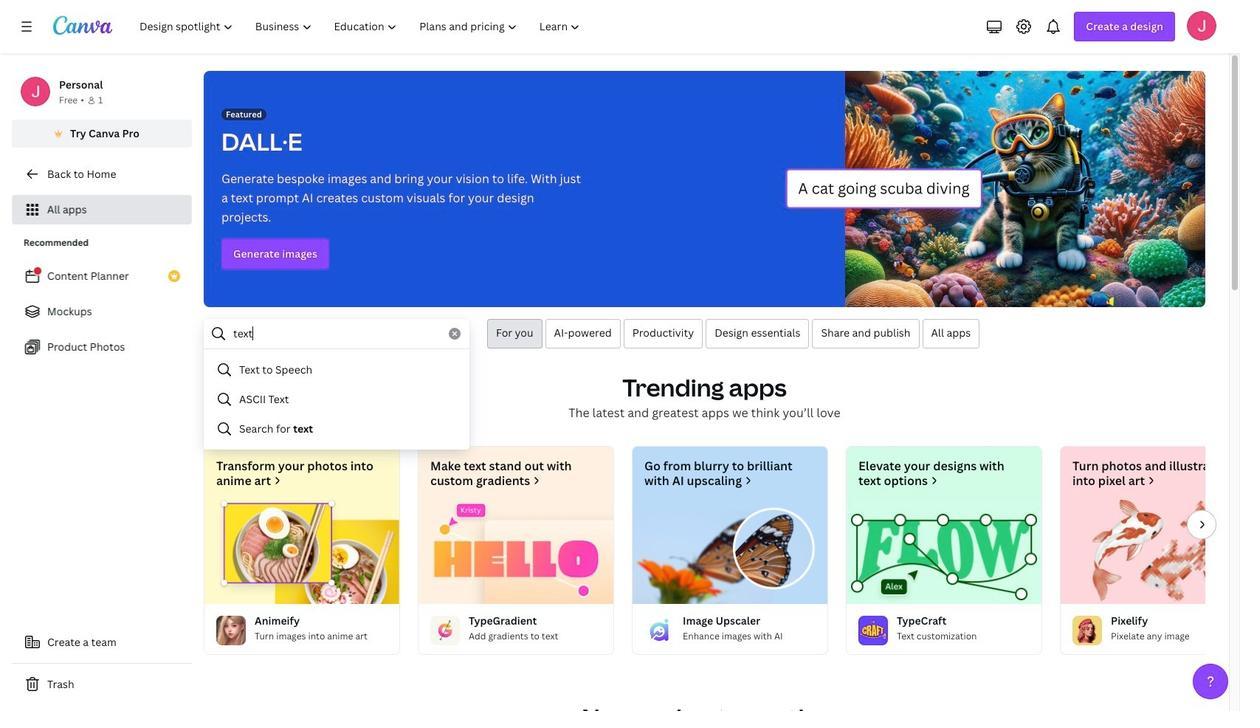 Task type: describe. For each thing, give the bounding box(es) containing it.
animeify image
[[216, 616, 246, 645]]

Input field to search for apps search field
[[233, 320, 440, 348]]

an image with a cursor next to a text box containing the prompt "a cat going scuba diving" to generate an image. the generated image of a cat doing scuba diving is behind the text box. image
[[786, 71, 1206, 307]]

1 vertical spatial typegradient image
[[431, 616, 460, 645]]

typecraft image
[[847, 500, 1042, 604]]

1 vertical spatial pixelify image
[[1073, 616, 1103, 645]]



Task type: vqa. For each thing, say whether or not it's contained in the screenshot.
text
no



Task type: locate. For each thing, give the bounding box(es) containing it.
typecraft image
[[859, 616, 888, 645]]

image upscaler image
[[633, 500, 828, 604], [645, 616, 674, 645]]

1 vertical spatial image upscaler image
[[645, 616, 674, 645]]

pixelify image
[[1061, 500, 1241, 604], [1073, 616, 1103, 645]]

james peterson image
[[1187, 11, 1217, 41]]

animeify image
[[205, 500, 400, 604]]

0 vertical spatial typegradient image
[[419, 500, 614, 604]]

top level navigation element
[[130, 12, 593, 41]]

menu
[[204, 355, 470, 444]]

typegradient image
[[419, 500, 614, 604], [431, 616, 460, 645]]

0 vertical spatial image upscaler image
[[633, 500, 828, 604]]

list
[[12, 261, 192, 362]]

0 vertical spatial pixelify image
[[1061, 500, 1241, 604]]



